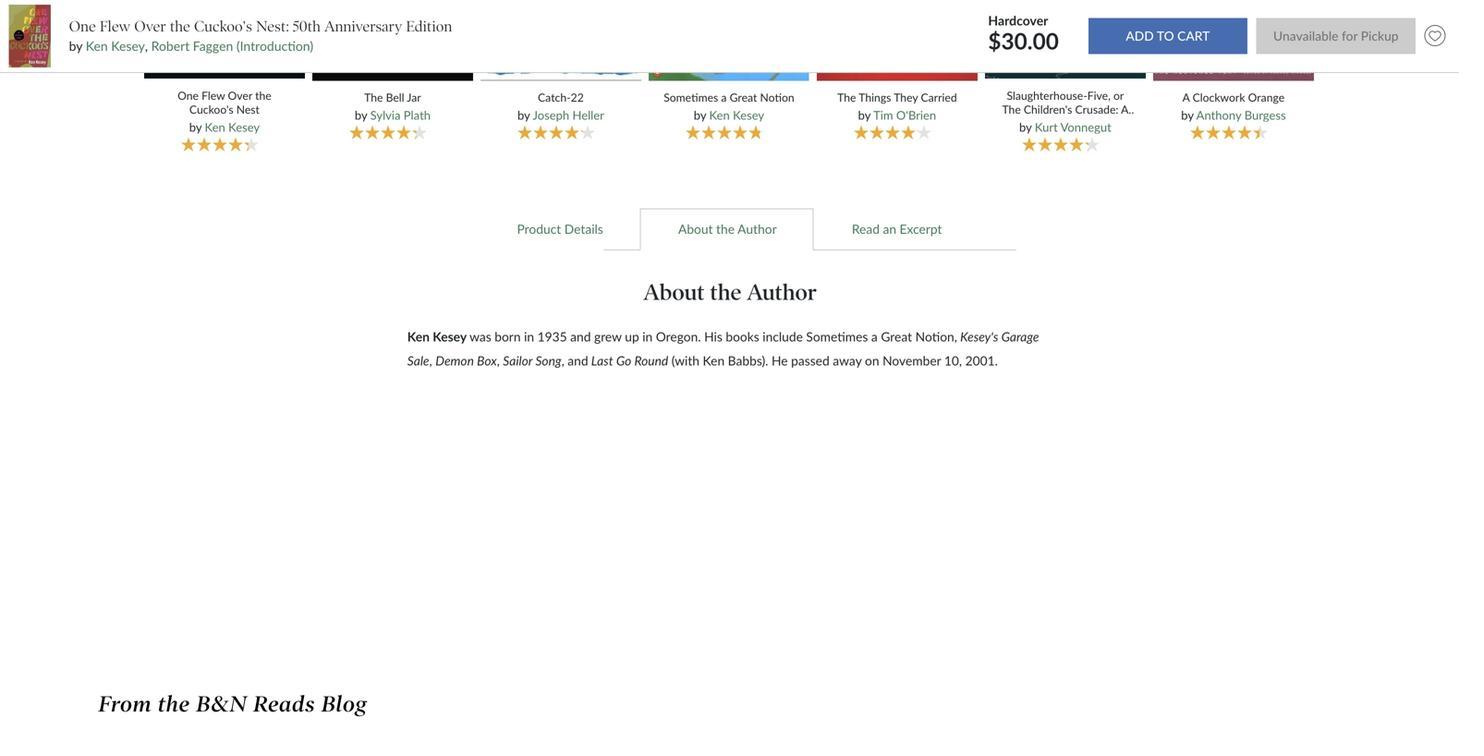 Task type: vqa. For each thing, say whether or not it's contained in the screenshot.
Brands
no



Task type: locate. For each thing, give the bounding box(es) containing it.
ken kesey link left the robert
[[86, 38, 145, 54]]

1 vertical spatial great
[[881, 329, 913, 344]]

sometimes inside about the author tab panel
[[807, 329, 869, 344]]

ken kesey link for ken
[[710, 107, 765, 122]]

the up the sylvia
[[364, 91, 383, 104]]

and left grew
[[571, 329, 591, 344]]

by left anthony
[[1182, 107, 1194, 122]]

0 vertical spatial cuckoo's
[[194, 17, 252, 35]]

tab list
[[108, 208, 1352, 251]]

1 vertical spatial about
[[644, 279, 705, 306]]

one for nest
[[178, 89, 199, 102]]

1 horizontal spatial a
[[872, 329, 878, 344]]

kesey down sometimes a great notion link
[[733, 107, 765, 122]]

excerpt
[[900, 221, 943, 237]]

carried
[[921, 91, 958, 104]]

hardcover
[[989, 13, 1049, 28]]

ken up sale
[[408, 329, 430, 344]]

sometimes inside the sometimes a great notion by ken kesey
[[664, 91, 719, 104]]

1 vertical spatial sometimes
[[807, 329, 869, 344]]

a inside a clockwork orange by anthony burgess
[[1183, 91, 1190, 104]]

his
[[705, 329, 723, 344]]

0 horizontal spatial flew
[[100, 17, 130, 35]]

1 horizontal spatial one
[[178, 89, 199, 102]]

by inside the bell jar by sylvia plath
[[355, 107, 367, 122]]

one flew over the cuckoo's nest by ken kesey
[[178, 89, 272, 134]]

sometimes a great notion element
[[648, 0, 817, 154]]

a down or
[[1122, 103, 1129, 116]]

kesey inside one flew over the cuckoo's nest by ken kesey
[[228, 120, 260, 134]]

0 horizontal spatial the
[[364, 91, 383, 104]]

0 vertical spatial over
[[134, 17, 166, 35]]

kurt vonnegut link
[[1035, 120, 1112, 134]]

kesey down nest
[[228, 120, 260, 134]]

1 horizontal spatial a
[[1183, 91, 1190, 104]]

1 vertical spatial author
[[747, 279, 817, 306]]

by down one flew over the cuckoo's nest link
[[189, 120, 202, 134]]

2001.
[[966, 353, 998, 368]]

over up the robert
[[134, 17, 166, 35]]

the
[[170, 17, 190, 35], [255, 89, 272, 102], [717, 221, 735, 237], [710, 279, 742, 306], [158, 691, 190, 718]]

flew right the one flew over the cuckoo's nest: 50th anniversary edition image on the left top of page
[[100, 17, 130, 35]]

ken down sometimes a great notion link
[[710, 107, 730, 122]]

0 vertical spatial sometimes
[[664, 91, 719, 104]]

2 horizontal spatial ken kesey link
[[710, 107, 765, 122]]

None submit
[[1089, 18, 1248, 54], [1257, 18, 1416, 54], [1089, 18, 1248, 54], [1257, 18, 1416, 54]]

a
[[1183, 91, 1190, 104], [1122, 103, 1129, 116]]

bell
[[386, 91, 405, 104]]

by kurt vonnegut
[[1020, 120, 1112, 134]]

kurt
[[1035, 120, 1058, 134]]

1 vertical spatial flew
[[202, 89, 225, 102]]

read an excerpt link
[[815, 208, 980, 251]]

1 horizontal spatial ken kesey link
[[205, 120, 260, 134]]

a up away on on the right
[[872, 329, 878, 344]]

the left things
[[838, 91, 857, 104]]

a clockwork orange link
[[1166, 91, 1303, 105]]

passed
[[792, 353, 830, 368]]

one for nest:
[[69, 17, 96, 35]]

in right up
[[643, 329, 653, 344]]

notion,
[[916, 329, 958, 344]]

flew down faggen
[[202, 89, 225, 102]]

by left the sylvia
[[355, 107, 367, 122]]

joseph
[[533, 107, 570, 122]]

one right the one flew over the cuckoo's nest: 50th anniversary edition image on the left top of page
[[69, 17, 96, 35]]

over inside one flew over the cuckoo's nest by ken kesey
[[228, 89, 252, 102]]

one inside one flew over the cuckoo's nest by ken kesey
[[178, 89, 199, 102]]

ken down his
[[703, 353, 725, 368]]

about the author
[[679, 221, 777, 237], [644, 279, 817, 306]]

1 vertical spatial cuckoo's
[[189, 103, 234, 116]]

oregon.
[[656, 329, 701, 344]]

the bell jar link
[[324, 91, 461, 105]]

1 vertical spatial one
[[178, 89, 199, 102]]

one down the robert
[[178, 89, 199, 102]]

by left joseph
[[518, 107, 530, 122]]

0 horizontal spatial a
[[1122, 103, 1129, 116]]

over inside the one flew over the cuckoo's nest: 50th anniversary edition by ken kesey , robert faggen (introduction)
[[134, 17, 166, 35]]

flew for nest
[[202, 89, 225, 102]]

ken kesey link down nest
[[205, 120, 260, 134]]

notion
[[760, 91, 795, 104]]

1 vertical spatial about the author
[[644, 279, 817, 306]]

cuckoo's inside the one flew over the cuckoo's nest: 50th anniversary edition by ken kesey , robert faggen (introduction)
[[194, 17, 252, 35]]

(with
[[672, 353, 700, 368]]

nest:
[[256, 17, 289, 35]]

by left tim
[[859, 107, 871, 122]]

0 horizontal spatial sometimes
[[664, 91, 719, 104]]

in right born
[[524, 329, 534, 344]]

great inside about the author tab panel
[[881, 329, 913, 344]]

read an excerpt
[[852, 221, 943, 237]]

cuckoo's left nest
[[189, 103, 234, 116]]

flew inside one flew over the cuckoo's nest by ken kesey
[[202, 89, 225, 102]]

the bell jar element
[[311, 0, 481, 154]]

kesey left the robert
[[111, 38, 145, 54]]

ken kesey link
[[86, 38, 145, 54], [710, 107, 765, 122], [205, 120, 260, 134]]

great up november on the right top
[[881, 329, 913, 344]]

details
[[565, 221, 603, 237]]

one flew over the cuckoo's nest link
[[156, 89, 293, 117]]

about the author link
[[641, 208, 815, 251]]

great left the notion
[[730, 91, 758, 104]]

kesey
[[111, 38, 145, 54], [733, 107, 765, 122], [228, 120, 260, 134], [433, 329, 467, 344]]

product details link
[[480, 208, 641, 251]]

over up nest
[[228, 89, 252, 102]]

10,
[[945, 353, 963, 368]]

0 vertical spatial great
[[730, 91, 758, 104]]

0 vertical spatial flew
[[100, 17, 130, 35]]

death
[[1095, 117, 1125, 130]]

0 horizontal spatial over
[[134, 17, 166, 35]]

1 horizontal spatial great
[[881, 329, 913, 344]]

1 horizontal spatial sometimes
[[807, 329, 869, 344]]

1 vertical spatial over
[[228, 89, 252, 102]]

sometimes
[[664, 91, 719, 104], [807, 329, 869, 344]]

go
[[616, 353, 632, 368]]

five,
[[1088, 89, 1111, 102]]

last
[[592, 353, 614, 368]]

, down 1935
[[562, 353, 565, 368]]

was
[[470, 329, 492, 344]]

the inside tab panel
[[710, 279, 742, 306]]

robert
[[151, 38, 190, 54]]

add to wishlist image
[[1421, 21, 1451, 51]]

sometimes up away on on the right
[[807, 329, 869, 344]]

anthony burgess link
[[1197, 107, 1287, 122]]

by inside a clockwork orange by anthony burgess
[[1182, 107, 1194, 122]]

nest
[[236, 103, 260, 116]]

0 vertical spatial a
[[722, 91, 727, 104]]

1 horizontal spatial flew
[[202, 89, 225, 102]]

and left last
[[568, 353, 589, 368]]

by right the one flew over the cuckoo's nest: 50th anniversary edition image on the left top of page
[[69, 38, 82, 54]]

babbs).
[[728, 353, 769, 368]]

by left kurt on the right top of the page
[[1020, 120, 1032, 134]]

ken kesey link down sometimes a great notion link
[[710, 107, 765, 122]]

slaughterhouse-
[[1007, 89, 1088, 102]]

1 horizontal spatial in
[[643, 329, 653, 344]]

2 horizontal spatial the
[[1003, 103, 1021, 116]]

cuckoo's inside one flew over the cuckoo's nest by ken kesey
[[189, 103, 234, 116]]

slaughterhouse-five, or the children's crusade: a duty-dance with death link
[[997, 89, 1134, 130]]

garage
[[1002, 329, 1040, 344]]

over
[[134, 17, 166, 35], [228, 89, 252, 102]]

cuckoo's
[[194, 17, 252, 35], [189, 103, 234, 116]]

slaughterhouse-five, or the children's crusade: a duty-dance with death element
[[983, 0, 1154, 154]]

heller
[[573, 107, 604, 122]]

things
[[859, 91, 892, 104]]

a
[[722, 91, 727, 104], [872, 329, 878, 344]]

the things they carried element
[[814, 0, 985, 154]]

0 horizontal spatial in
[[524, 329, 534, 344]]

ken right the one flew over the cuckoo's nest: 50th anniversary edition image on the left top of page
[[86, 38, 108, 54]]

a left clockwork
[[1183, 91, 1190, 104]]

one
[[69, 17, 96, 35], [178, 89, 199, 102]]

in
[[524, 329, 534, 344], [643, 329, 653, 344]]

the for by
[[838, 91, 857, 104]]

0 vertical spatial author
[[738, 221, 777, 237]]

cuckoo's up robert faggen (introduction) link
[[194, 17, 252, 35]]

a clockwork orange element
[[1153, 0, 1322, 154]]

flew inside the one flew over the cuckoo's nest: 50th anniversary edition by ken kesey , robert faggen (introduction)
[[100, 17, 130, 35]]

sometimes down sometimes a great notion image
[[664, 91, 719, 104]]

about the author tab panel
[[394, 251, 1067, 640]]

by inside the things they carried by tim o'brien
[[859, 107, 871, 122]]

1 vertical spatial a
[[872, 329, 878, 344]]

and
[[571, 329, 591, 344], [568, 353, 589, 368]]

author inside about the author tab panel
[[747, 279, 817, 306]]

a left the notion
[[722, 91, 727, 104]]

the inside the things they carried by tim o'brien
[[838, 91, 857, 104]]

a clockwork orange by anthony burgess
[[1182, 91, 1287, 122]]

kesey's
[[961, 329, 999, 344]]

orange
[[1249, 91, 1285, 104]]

0 vertical spatial one
[[69, 17, 96, 35]]

the up duty-
[[1003, 103, 1021, 116]]

about
[[679, 221, 713, 237], [644, 279, 705, 306]]

a inside tab panel
[[872, 329, 878, 344]]

kesey up demon
[[433, 329, 467, 344]]

ken down one flew over the cuckoo's nest link
[[205, 120, 225, 134]]

1935
[[538, 329, 567, 344]]

b&n reads blog
[[196, 691, 368, 718]]

0 horizontal spatial a
[[722, 91, 727, 104]]

the inside slaughterhouse-five, or the children's crusade: a duty-dance with death
[[1003, 103, 1021, 116]]

1 horizontal spatial the
[[838, 91, 857, 104]]

, left the robert
[[145, 38, 148, 54]]

one inside the one flew over the cuckoo's nest: 50th anniversary edition by ken kesey , robert faggen (introduction)
[[69, 17, 96, 35]]

0 horizontal spatial great
[[730, 91, 758, 104]]

slaughterhouse-five, or the children's crusade: a duty-dance with death
[[1003, 89, 1129, 130]]

1 horizontal spatial over
[[228, 89, 252, 102]]

robert faggen (introduction) link
[[151, 38, 313, 54]]

by down sometimes a great notion link
[[694, 107, 707, 122]]

the inside the bell jar by sylvia plath
[[364, 91, 383, 104]]

they
[[894, 91, 918, 104]]

1 in from the left
[[524, 329, 534, 344]]

the for sylvia
[[364, 91, 383, 104]]

grew
[[594, 329, 622, 344]]

0 horizontal spatial one
[[69, 17, 96, 35]]



Task type: describe. For each thing, give the bounding box(es) containing it.
kesey inside about the author tab panel
[[433, 329, 467, 344]]

away on
[[833, 353, 880, 368]]

catch-22 link
[[493, 91, 630, 105]]

a inside the sometimes a great notion by ken kesey
[[722, 91, 727, 104]]

, left demon
[[429, 353, 432, 368]]

the inside the one flew over the cuckoo's nest: 50th anniversary edition by ken kesey , robert faggen (introduction)
[[170, 17, 190, 35]]

up
[[625, 329, 639, 344]]

november
[[883, 353, 942, 368]]

by inside the sometimes a great notion by ken kesey
[[694, 107, 707, 122]]

books
[[726, 329, 760, 344]]

0 vertical spatial about
[[679, 221, 713, 237]]

over for nest:
[[134, 17, 166, 35]]

by inside slaughterhouse-five, or the children's crusade: a duty-dance with death element
[[1020, 120, 1032, 134]]

read
[[852, 221, 880, 237]]

the things they carried link
[[829, 91, 966, 105]]

, inside the one flew over the cuckoo's nest: 50th anniversary edition by ken kesey , robert faggen (introduction)
[[145, 38, 148, 54]]

ken inside the one flew over the cuckoo's nest: 50th anniversary edition by ken kesey , robert faggen (introduction)
[[86, 38, 108, 54]]

ken kesey was born in 1935 and grew up in oregon. his books include sometimes a great notion,
[[408, 329, 958, 344]]

tim o'brien link
[[874, 107, 937, 122]]

one flew over the cuckoo's nest: 50th anniversary edition image
[[9, 4, 51, 68]]

0 vertical spatial and
[[571, 329, 591, 344]]

2 in from the left
[[643, 329, 653, 344]]

about inside tab panel
[[644, 279, 705, 306]]

from the b&n reads blog
[[98, 691, 368, 718]]

born
[[495, 329, 521, 344]]

ken kesey link for nest
[[205, 120, 260, 134]]

crusade:
[[1076, 103, 1119, 116]]

or
[[1114, 89, 1125, 102]]

kesey inside the sometimes a great notion by ken kesey
[[733, 107, 765, 122]]

sailor
[[503, 353, 533, 368]]

one flew over the cuckoo's nest element
[[141, 0, 312, 154]]

catch-22 element
[[478, 0, 649, 154]]

from
[[98, 691, 152, 718]]

burgess
[[1245, 107, 1287, 122]]

flew for nest:
[[100, 17, 130, 35]]

ken inside the sometimes a great notion by ken kesey
[[710, 107, 730, 122]]

author inside about the author link
[[738, 221, 777, 237]]

jar
[[407, 91, 421, 104]]

dance
[[1036, 117, 1067, 130]]

a inside slaughterhouse-five, or the children's crusade: a duty-dance with death
[[1122, 103, 1129, 116]]

plath
[[404, 107, 431, 122]]

duty-
[[1007, 117, 1036, 130]]

great inside the sometimes a great notion by ken kesey
[[730, 91, 758, 104]]

ken inside one flew over the cuckoo's nest by ken kesey
[[205, 120, 225, 134]]

song
[[536, 353, 562, 368]]

the bell jar by sylvia plath
[[355, 91, 431, 122]]

sylvia
[[370, 107, 401, 122]]

about the author inside tab panel
[[644, 279, 817, 306]]

0 vertical spatial about the author
[[679, 221, 777, 237]]

cuckoo's for nest:
[[194, 17, 252, 35]]

include
[[763, 329, 803, 344]]

demon
[[436, 353, 474, 368]]

22
[[571, 91, 584, 104]]

he
[[772, 353, 788, 368]]

joseph heller link
[[533, 107, 604, 122]]

tim
[[874, 107, 894, 122]]

catch-22 by joseph heller
[[518, 91, 604, 122]]

kesey inside the one flew over the cuckoo's nest: 50th anniversary edition by ken kesey , robert faggen (introduction)
[[111, 38, 145, 54]]

1 vertical spatial and
[[568, 353, 589, 368]]

, demon box , sailor song , and last go round (with ken babbs). he passed away on november 10, 2001.
[[429, 353, 998, 368]]

sometimes a great notion image
[[648, 0, 811, 82]]

box
[[477, 353, 497, 368]]

$30.00
[[989, 27, 1059, 54]]

the inside one flew over the cuckoo's nest by ken kesey
[[255, 89, 272, 102]]

clockwork
[[1193, 91, 1246, 104]]

hardcover $30.00
[[989, 13, 1065, 54]]

o'brien
[[897, 107, 937, 122]]

over for nest
[[228, 89, 252, 102]]

0 horizontal spatial ken kesey link
[[86, 38, 145, 54]]

with
[[1070, 117, 1092, 130]]

a clockwork orange image
[[1153, 0, 1316, 82]]

, left sailor
[[497, 353, 500, 368]]

sylvia plath link
[[370, 107, 431, 122]]

product details
[[517, 221, 603, 237]]

product
[[517, 221, 561, 237]]

children's
[[1024, 103, 1073, 116]]

one flew over the cuckoo's nest: 50th anniversary edition by ken kesey , robert faggen (introduction)
[[69, 17, 452, 54]]

round
[[635, 353, 669, 368]]

(introduction)
[[237, 38, 313, 54]]

by inside one flew over the cuckoo's nest by ken kesey
[[189, 120, 202, 134]]

the things they carried by tim o'brien
[[838, 91, 958, 122]]

50th
[[293, 17, 321, 35]]

by inside catch-22 by joseph heller
[[518, 107, 530, 122]]

catch-
[[538, 91, 571, 104]]

the inside tab list
[[717, 221, 735, 237]]

vonnegut
[[1061, 120, 1112, 134]]

sometimes a great notion link
[[661, 91, 798, 105]]

anthony
[[1197, 107, 1242, 122]]

kesey's garage sale
[[408, 329, 1040, 368]]

by inside the one flew over the cuckoo's nest: 50th anniversary edition by ken kesey , robert faggen (introduction)
[[69, 38, 82, 54]]

sale
[[408, 353, 429, 368]]

an
[[883, 221, 897, 237]]

faggen
[[193, 38, 233, 54]]

edition
[[406, 17, 452, 35]]

tab list containing product details
[[108, 208, 1352, 251]]

cuckoo's for nest
[[189, 103, 234, 116]]

anniversary
[[325, 17, 402, 35]]



